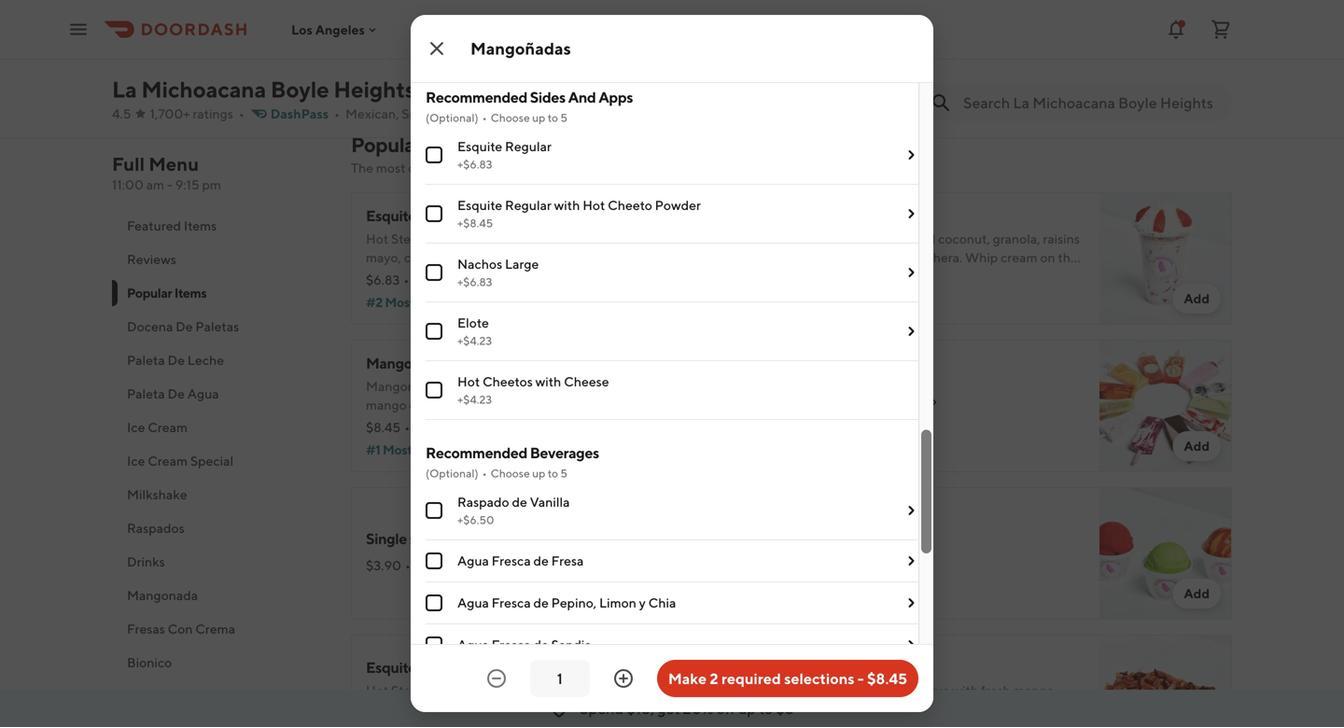 Task type: locate. For each thing, give the bounding box(es) containing it.
esquite for esquite regular
[[366, 207, 416, 224]]

ice down paleta de agua
[[127, 420, 145, 435]]

#1 most liked
[[366, 442, 447, 457]]

- right selections
[[858, 670, 864, 687]]

2 +$6.50 from the top
[[457, 513, 494, 526]]

crema up sides
[[530, 43, 569, 59]]

2 vertical spatial items
[[174, 285, 207, 301]]

up inside recommended beverages (optional) • choose up to 5
[[532, 467, 545, 480]]

con for fresas con crema
[[507, 43, 528, 59]]

agua inside button
[[187, 386, 219, 401]]

special
[[190, 453, 233, 469]]

dashpass
[[270, 106, 329, 121]]

reviews
[[127, 252, 176, 267]]

items
[[425, 133, 476, 157], [184, 218, 217, 233], [174, 285, 207, 301]]

0 vertical spatial popular
[[351, 133, 422, 157]]

(optional) left mi
[[426, 111, 478, 124]]

add for esquite regular
[[736, 291, 762, 306]]

(44)
[[459, 558, 484, 573], [907, 558, 932, 573]]

(optional) inside recommended beverages (optional) • choose up to 5
[[426, 467, 478, 480]]

liked down 80%
[[865, 295, 897, 310]]

fresas for fresas con crema
[[467, 43, 505, 59]]

$8.45
[[366, 420, 401, 435], [867, 670, 907, 687]]

0 horizontal spatial (44)
[[459, 558, 484, 573]]

+$6.83 down 2.1 at left top
[[457, 158, 492, 171]]

1 horizontal spatial crema
[[530, 43, 569, 59]]

raspado de vanilla +$6.50
[[457, 494, 570, 526]]

recommended beverages (optional) • choose up to 5
[[426, 444, 599, 480]]

up inside recommended sides and apps (optional) • choose up to 5
[[532, 111, 545, 124]]

1 vertical spatial con
[[859, 207, 883, 224]]

serve
[[440, 379, 472, 394]]

michoacana
[[141, 76, 266, 103]]

de for sandia
[[533, 637, 549, 652]]

0 horizontal spatial leche
[[187, 352, 224, 368]]

+$6.83 down "nachos"
[[457, 275, 492, 288]]

powder for esquite regular with hot cheeto powder
[[585, 659, 635, 676]]

$8.45 •
[[366, 420, 410, 435]]

lime,
[[449, 416, 478, 431]]

0 vertical spatial items
[[425, 133, 476, 157]]

0 vertical spatial up
[[532, 111, 545, 124]]

2 recommended from the top
[[426, 444, 527, 462]]

con inside button
[[507, 43, 528, 59]]

(44) right 97%
[[907, 558, 932, 573]]

- inside full menu 11:00 am - 9:15 pm
[[167, 177, 173, 192]]

recommended for recommended sides and apps
[[426, 88, 527, 106]]

recommended
[[426, 88, 527, 106], [426, 444, 527, 462]]

featured
[[127, 218, 181, 233]]

ice cream button
[[112, 411, 329, 444]]

mango
[[503, 379, 544, 394]]

0 vertical spatial fresas
[[467, 43, 505, 59]]

paleta for paleta de leche
[[127, 352, 165, 368]]

None checkbox
[[426, 205, 442, 222], [426, 264, 442, 281], [426, 323, 442, 340], [426, 205, 442, 222], [426, 264, 442, 281], [426, 323, 442, 340]]

snacks down stars
[[402, 106, 443, 121]]

snacks inside button
[[127, 688, 169, 704]]

0 vertical spatial hot
[[583, 197, 605, 213]]

crema for fresas con crema
[[530, 43, 569, 59]]

cream down paleta de agua
[[148, 420, 188, 435]]

recommended for recommended beverages
[[426, 444, 527, 462]]

hot up chamoy,
[[457, 374, 480, 389]]

1 order from the left
[[940, 23, 970, 36]]

large inside nachos large +$6.83
[[505, 256, 539, 272]]

de left fresa
[[533, 553, 549, 568]]

1 vertical spatial 5
[[560, 111, 568, 124]]

0 horizontal spatial mangoñadas
[[366, 354, 451, 372]]

doordash
[[886, 23, 937, 36], [1179, 23, 1231, 36]]

esquite regular
[[366, 207, 471, 224]]

0 vertical spatial large
[[505, 256, 539, 272]]

1 horizontal spatial large
[[882, 659, 920, 676]]

2 cream from the top
[[148, 453, 188, 469]]

0 vertical spatial crema
[[530, 43, 569, 59]]

and up side at the top right of the page
[[814, 250, 836, 265]]

1 vertical spatial crema
[[886, 207, 930, 224]]

2 paleta from the top
[[127, 386, 165, 401]]

crema up shredded
[[886, 207, 930, 224]]

limon
[[599, 595, 637, 610]]

2 vertical spatial up
[[738, 700, 756, 717]]

de left vanilla
[[512, 494, 527, 510]]

1 vertical spatial ice
[[127, 453, 145, 469]]

2 +$6.83 from the top
[[457, 275, 492, 288]]

0 vertical spatial paletas
[[195, 319, 239, 334]]

fresas con crema serve with shredded coconut, granola, raisins and home made lechera. whip cream on the side upon request.
[[814, 207, 1080, 284]]

1 (44) from the left
[[459, 558, 484, 573]]

fresca down raspado de vanilla +$6.50
[[492, 553, 531, 568]]

choose up esquite regular +$6.83
[[491, 111, 530, 124]]

0 vertical spatial $8.45
[[366, 420, 401, 435]]

to down sides
[[548, 111, 558, 124]]

esquite regular +$6.83
[[457, 139, 552, 171]]

fresas con crema image
[[1100, 192, 1232, 325]]

to inside recommended sides and apps (optional) • choose up to 5
[[548, 111, 558, 124]]

agua for agua fresca de sandia
[[457, 637, 489, 652]]

large right "nachos"
[[505, 256, 539, 272]]

mangonada
[[366, 379, 437, 394], [127, 588, 198, 603]]

0 vertical spatial leche
[[187, 352, 224, 368]]

cream
[[148, 420, 188, 435], [148, 453, 188, 469]]

single
[[366, 530, 407, 547]]

1 horizontal spatial mangonada
[[366, 379, 437, 394]]

raisins
[[1043, 231, 1080, 246]]

los angeles
[[291, 22, 365, 37]]

0 vertical spatial to
[[548, 111, 558, 124]]

popular for popular items
[[127, 285, 172, 301]]

Current quantity is 1 number field
[[541, 668, 579, 689]]

up right off
[[738, 700, 756, 717]]

0 vertical spatial and
[[558, 160, 580, 175]]

regular down commonly
[[419, 207, 471, 224]]

de
[[176, 319, 193, 334], [168, 352, 185, 368], [168, 386, 185, 401], [865, 393, 884, 411]]

+$6.83 inside nachos large +$6.83
[[457, 275, 492, 288]]

5 down beverages
[[560, 467, 568, 480]]

$8.45 inside button
[[867, 670, 907, 687]]

leche for paletas de leche
[[887, 393, 927, 411]]

fresas up the bionico
[[127, 621, 165, 637]]

to inside recommended beverages (optional) • choose up to 5
[[548, 467, 558, 480]]

ratings
[[193, 106, 233, 121]]

- for 2
[[858, 670, 864, 687]]

paleta up ice cream
[[127, 386, 165, 401]]

cheeto down sandia
[[533, 659, 582, 676]]

1 horizontal spatial scoop
[[865, 530, 904, 547]]

1 recommended from the top
[[426, 88, 527, 106]]

cream down ice cream
[[148, 453, 188, 469]]

notification bell image
[[1165, 18, 1187, 41]]

fresas inside fresas con crema serve with shredded coconut, granola, raisins and home made lechera. whip cream on the side upon request.
[[814, 207, 856, 224]]

powder down this on the top of the page
[[655, 197, 701, 213]]

with down the items
[[554, 197, 580, 213]]

0 horizontal spatial paletas
[[195, 319, 239, 334]]

ice inside 'button'
[[127, 420, 145, 435]]

1 horizontal spatial paletas
[[814, 393, 862, 411]]

single scoop image
[[652, 487, 784, 620]]

0 horizontal spatial popular
[[127, 285, 172, 301]]

(44) for 97% (44)
[[907, 558, 932, 573]]

paleta down "docena"
[[127, 352, 165, 368]]

0 horizontal spatial crema
[[195, 621, 235, 637]]

5 right of
[[388, 64, 395, 77]]

0 vertical spatial +$6.83
[[457, 158, 492, 171]]

with for esquite regular with hot cheeto powder
[[473, 659, 502, 676]]

0 vertical spatial +$4.23
[[457, 334, 492, 347]]

add button for esquite regular
[[725, 284, 773, 314]]

reviews button
[[112, 243, 329, 276]]

0 vertical spatial powder
[[655, 197, 701, 213]]

1 horizontal spatial doordash
[[1179, 23, 1231, 36]]

1 horizontal spatial fresas
[[467, 43, 505, 59]]

2 scoop from the left
[[865, 530, 904, 547]]

hot for esquite regular with hot cheeto powder
[[505, 659, 530, 676]]

0 horizontal spatial fresh
[[417, 416, 447, 431]]

1 vertical spatial snacks
[[127, 688, 169, 704]]

5 down sides
[[560, 111, 568, 124]]

popular up "most"
[[351, 133, 422, 157]]

1 +$6.83 from the top
[[457, 158, 492, 171]]

to down beverages
[[548, 467, 558, 480]]

Agua Fresca de Pepino, Limon y Chia checkbox
[[426, 595, 442, 611]]

0 vertical spatial -
[[167, 177, 173, 192]]

1 vertical spatial hot
[[457, 374, 480, 389]]

with for esquite regular with hot cheeto powder +$8.45
[[554, 197, 580, 213]]

1 horizontal spatial $8.45
[[867, 670, 907, 687]]

mangonada down drinks on the bottom of the page
[[127, 588, 198, 603]]

crema inside fresas con crema serve with shredded coconut, granola, raisins and home made lechera. whip cream on the side upon request.
[[886, 207, 930, 224]]

to left $5 at the bottom right of the page
[[759, 700, 773, 717]]

con up recommended sides and apps (optional) • choose up to 5
[[507, 43, 528, 59]]

recommended down "(108)"
[[426, 444, 527, 462]]

large right tostilocos
[[882, 659, 920, 676]]

1 vertical spatial $8.45
[[867, 670, 907, 687]]

and
[[558, 160, 580, 175], [814, 250, 836, 265]]

1 horizontal spatial -
[[858, 670, 864, 687]]

most right #2
[[385, 295, 415, 310]]

regular inside esquite regular +$6.83
[[505, 139, 552, 154]]

regular for esquite regular
[[419, 207, 471, 224]]

1 vertical spatial paleta
[[127, 386, 165, 401]]

•
[[879, 23, 884, 36], [1172, 23, 1177, 36], [239, 106, 244, 121], [334, 106, 340, 121], [451, 106, 456, 121], [482, 111, 487, 124], [404, 272, 409, 288], [404, 420, 410, 435], [482, 467, 487, 480], [405, 558, 411, 573]]

1 vertical spatial cheeto
[[533, 659, 582, 676]]

2 horizontal spatial fresas
[[814, 207, 856, 224]]

2 horizontal spatial hot
[[583, 197, 605, 213]]

2 choose from the top
[[491, 467, 530, 480]]

agua for agua fresca de pepino, limon y chia
[[457, 595, 489, 610]]

crema for fresas con crema
[[195, 621, 235, 637]]

2 (optional) from the top
[[426, 467, 478, 480]]

regular
[[505, 139, 552, 154], [505, 197, 552, 213], [419, 207, 471, 224], [419, 659, 471, 676]]

1 vertical spatial 4.5
[[112, 106, 131, 121]]

4.5
[[384, 6, 412, 28], [112, 106, 131, 121]]

liked inside 80% (88) #3 most liked
[[865, 295, 897, 310]]

add for paletas de leche
[[1184, 438, 1210, 454]]

milkshake
[[127, 487, 187, 502]]

powder
[[655, 197, 701, 213], [585, 659, 635, 676]]

0 vertical spatial 4.5
[[384, 6, 412, 28]]

1 vertical spatial +$4.23
[[457, 393, 492, 406]]

1 horizontal spatial leche
[[887, 393, 927, 411]]

to for recommended
[[548, 467, 558, 480]]

ice cream
[[127, 420, 188, 435]]

1 ice from the top
[[127, 420, 145, 435]]

esquite for esquite regular +$6.83
[[457, 139, 502, 154]]

1 vertical spatial recommended
[[426, 444, 527, 462]]

powder inside esquite regular with hot cheeto powder +$8.45
[[655, 197, 701, 213]]

this
[[653, 160, 675, 175]]

fresas con crema button
[[467, 42, 569, 61]]

lechera.
[[911, 250, 963, 265]]

1 horizontal spatial popular
[[351, 133, 422, 157]]

popular up "docena"
[[127, 285, 172, 301]]

2 vertical spatial 5
[[560, 467, 568, 480]]

mangonada up mango
[[366, 379, 437, 394]]

mangoñadas inside mangoñadas mangonada serve with mango sorbet fresh mango chunks, chamoy, tajin, tamarind candies, fresh lime, amd tamaring stick
[[366, 354, 451, 372]]

most right #1
[[383, 442, 412, 457]]

0 vertical spatial mangonada
[[366, 379, 437, 394]]

2 vertical spatial hot
[[505, 659, 530, 676]]

cheeto down from
[[608, 197, 652, 213]]

+$6.50 down raspado
[[457, 513, 494, 526]]

de for paleta de leche
[[168, 352, 185, 368]]

1 horizontal spatial fresh
[[590, 379, 619, 394]]

hot down dishes
[[583, 197, 605, 213]]

to
[[548, 111, 558, 124], [548, 467, 558, 480], [759, 700, 773, 717]]

Item Search search field
[[963, 92, 1217, 113]]

0 vertical spatial 5
[[388, 64, 395, 77]]

2.1
[[464, 106, 479, 121]]

items up docena de paletas
[[174, 285, 207, 301]]

mangoñadas up sides
[[470, 38, 571, 58]]

with up tajin,
[[535, 374, 561, 389]]

agua
[[187, 386, 219, 401], [457, 553, 489, 568], [457, 595, 489, 610], [457, 637, 489, 652]]

regular down the items
[[505, 197, 552, 213]]

esquite regular image
[[652, 192, 784, 325]]

mangoñadas inside mangoñadas dialog
[[470, 38, 571, 58]]

+$4.23 up 'lime,'
[[457, 393, 492, 406]]

1 vertical spatial choose
[[491, 467, 530, 480]]

0 horizontal spatial mangonada
[[127, 588, 198, 603]]

1 fresca from the top
[[492, 553, 531, 568]]

1 (optional) from the top
[[426, 111, 478, 124]]

recommended down fresas con crema button
[[426, 88, 527, 106]]

up down sides
[[532, 111, 545, 124]]

esquite inside esquite regular +$6.83
[[457, 139, 502, 154]]

0 horizontal spatial fresas
[[127, 621, 165, 637]]

0 items, open order cart image
[[1210, 18, 1232, 41]]

3 fresca from the top
[[492, 637, 531, 652]]

double scoop
[[814, 530, 904, 547]]

most right #3
[[833, 295, 863, 310]]

agua right 93% at the bottom left of the page
[[457, 553, 489, 568]]

1 horizontal spatial cheeto
[[608, 197, 652, 213]]

with for hot cheetos with cheese +$4.23
[[535, 374, 561, 389]]

open menu image
[[67, 18, 90, 41]]

fresh right sorbet
[[590, 379, 619, 394]]

mangonada inside mangoñadas mangonada serve with mango sorbet fresh mango chunks, chamoy, tajin, tamarind candies, fresh lime, amd tamaring stick
[[366, 379, 437, 394]]

+$6.83 for esquite regular
[[457, 158, 492, 171]]

mexican,
[[345, 106, 399, 121]]

con up shredded
[[859, 207, 883, 224]]

liked down '84%'
[[417, 295, 449, 310]]

ice inside "button"
[[127, 453, 145, 469]]

2 vertical spatial crema
[[195, 621, 235, 637]]

most
[[376, 160, 406, 175]]

+$6.50 right close mangoñadas image
[[457, 37, 494, 50]]

add button for double scoop
[[1173, 579, 1221, 609]]

cheeto inside esquite regular with hot cheeto powder +$8.45
[[608, 197, 652, 213]]

and
[[568, 88, 596, 106]]

2 vertical spatial to
[[759, 700, 773, 717]]

0 vertical spatial ice
[[127, 420, 145, 435]]

popular
[[351, 133, 422, 157], [127, 285, 172, 301]]

1 paleta from the top
[[127, 352, 165, 368]]

mangonada button
[[112, 579, 329, 612]]

0 vertical spatial snacks
[[402, 106, 443, 121]]

powder up "spend" on the left of the page
[[585, 659, 635, 676]]

0 vertical spatial recommended
[[426, 88, 527, 106]]

with down agua fresca de sandia
[[473, 659, 502, 676]]

1 scoop from the left
[[410, 530, 449, 547]]

fresh down chunks,
[[417, 416, 447, 431]]

items up commonly
[[425, 133, 476, 157]]

fresas for fresas con crema
[[127, 621, 165, 637]]

cream inside "button"
[[148, 453, 188, 469]]

esquite regular with hot cheeto powder image
[[652, 635, 784, 727]]

nachos large +$6.83
[[457, 256, 539, 288]]

de for fresa
[[533, 553, 549, 568]]

1 vertical spatial leche
[[887, 393, 927, 411]]

0 vertical spatial cheeto
[[608, 197, 652, 213]]

candies,
[[366, 416, 415, 431]]

recommended inside recommended sides and apps (optional) • choose up to 5
[[426, 88, 527, 106]]

snacks down the bionico
[[127, 688, 169, 704]]

1 horizontal spatial con
[[859, 207, 883, 224]]

+$4.23 down elote
[[457, 334, 492, 347]]

items up reviews button at the left of the page
[[184, 218, 217, 233]]

1 vertical spatial up
[[532, 467, 545, 480]]

items inside popular items the most commonly ordered items and dishes from this store
[[425, 133, 476, 157]]

agua up the esquite regular with hot cheeto powder
[[457, 637, 489, 652]]

+$6.83 inside esquite regular +$6.83
[[457, 158, 492, 171]]

1 vertical spatial cream
[[148, 453, 188, 469]]

most for mangoñadas
[[383, 442, 412, 457]]

de inside button
[[176, 319, 193, 334]]

with up home
[[851, 231, 876, 246]]

84%
[[430, 272, 456, 288]]

large for nachos large +$6.83
[[505, 256, 539, 272]]

0 horizontal spatial large
[[505, 256, 539, 272]]

up up vanilla
[[532, 467, 545, 480]]

regular up the items
[[505, 139, 552, 154]]

cream inside 'button'
[[148, 420, 188, 435]]

4.5 down la
[[112, 106, 131, 121]]

#2 most liked
[[366, 295, 449, 310]]

with up chamoy,
[[474, 379, 500, 394]]

fresca down agua fresca de fresa
[[492, 595, 531, 610]]

0 vertical spatial mangoñadas
[[470, 38, 571, 58]]

esquite for esquite regular with hot cheeto powder +$8.45
[[457, 197, 502, 213]]

popular inside popular items the most commonly ordered items and dishes from this store
[[351, 133, 422, 157]]

apps
[[599, 88, 633, 106]]

paleta
[[127, 352, 165, 368], [127, 386, 165, 401]]

large for tostilocos large
[[882, 659, 920, 676]]

- inside make 2 required selections - $8.45 button
[[858, 670, 864, 687]]

esquite regular with hot cheeto powder
[[366, 659, 635, 676]]

leche inside button
[[187, 352, 224, 368]]

la
[[112, 76, 137, 103]]

1 cream from the top
[[148, 420, 188, 435]]

liked
[[417, 295, 449, 310], [865, 295, 897, 310], [415, 442, 447, 457]]

0 horizontal spatial scoop
[[410, 530, 449, 547]]

up for spend
[[738, 700, 756, 717]]

with inside hot cheetos with cheese +$4.23
[[535, 374, 561, 389]]

4.5 up of 5 stars
[[384, 6, 412, 28]]

1 vertical spatial large
[[882, 659, 920, 676]]

ice up the milkshake
[[127, 453, 145, 469]]

hot down agua fresca de sandia
[[505, 659, 530, 676]]

scoop up 97%
[[865, 530, 904, 547]]

mangoñadas up mango
[[366, 354, 451, 372]]

with
[[554, 197, 580, 213], [851, 231, 876, 246], [535, 374, 561, 389], [474, 379, 500, 394], [473, 659, 502, 676]]

1 vertical spatial items
[[184, 218, 217, 233]]

make 2 required selections - $8.45 button
[[657, 660, 919, 697]]

fresca up the esquite regular with hot cheeto powder
[[492, 637, 531, 652]]

0 horizontal spatial snacks
[[127, 688, 169, 704]]

paletas inside button
[[195, 319, 239, 334]]

chamoy,
[[457, 397, 510, 413]]

crema down mangonada button
[[195, 621, 235, 637]]

2 +$4.23 from the top
[[457, 393, 492, 406]]

$8.45 right selections
[[867, 670, 907, 687]]

recommended inside recommended beverages (optional) • choose up to 5
[[426, 444, 527, 462]]

hot inside esquite regular with hot cheeto powder +$8.45
[[583, 197, 605, 213]]

paletas
[[195, 319, 239, 334], [814, 393, 862, 411]]

pm
[[202, 177, 221, 192]]

recommended beverages group
[[426, 442, 919, 725]]

ice for ice cream
[[127, 420, 145, 435]]

and right the items
[[558, 160, 580, 175]]

1 horizontal spatial order
[[1233, 23, 1263, 36]]

regular left decrease quantity by 1 image
[[419, 659, 471, 676]]

tamaring
[[509, 416, 562, 431]]

raspados button
[[112, 512, 329, 545]]

most inside 80% (88) #3 most liked
[[833, 295, 863, 310]]

2 horizontal spatial crema
[[886, 207, 930, 224]]

items inside button
[[184, 218, 217, 233]]

with inside esquite regular with hot cheeto powder +$8.45
[[554, 197, 580, 213]]

choose inside recommended beverages (optional) • choose up to 5
[[491, 467, 530, 480]]

cheetos
[[483, 374, 533, 389]]

1 choose from the top
[[491, 111, 530, 124]]

regular inside esquite regular with hot cheeto powder +$8.45
[[505, 197, 552, 213]]

cream for ice cream
[[148, 420, 188, 435]]

fresas up the "serve"
[[814, 207, 856, 224]]

2 fresca from the top
[[492, 595, 531, 610]]

0 vertical spatial +$6.50
[[457, 37, 494, 50]]

1 vertical spatial (optional)
[[426, 467, 478, 480]]

1 vertical spatial fresca
[[492, 595, 531, 610]]

de left "pepino,"
[[533, 595, 549, 610]]

(44) right 93% at the bottom left of the page
[[459, 558, 484, 573]]

agua down paleta de leche button
[[187, 386, 219, 401]]

paletas de leche
[[814, 393, 927, 411]]

0 vertical spatial fresh
[[590, 379, 619, 394]]

0 vertical spatial (optional)
[[426, 111, 478, 124]]

drinks button
[[112, 545, 329, 579]]

1 vertical spatial -
[[858, 670, 864, 687]]

0 horizontal spatial cheeto
[[533, 659, 582, 676]]

agua right agua fresca de pepino, limon y chia checkbox
[[457, 595, 489, 610]]

90% (108)
[[430, 420, 491, 435]]

0 horizontal spatial doordash
[[886, 23, 937, 36]]

paleta de leche
[[127, 352, 224, 368]]

2 ice from the top
[[127, 453, 145, 469]]

0 vertical spatial choose
[[491, 111, 530, 124]]

1 vertical spatial and
[[814, 250, 836, 265]]

tamarind
[[544, 397, 597, 413]]

(optional) up raspado
[[426, 467, 478, 480]]

scoop for double scoop
[[865, 530, 904, 547]]

1 vertical spatial +$6.50
[[457, 513, 494, 526]]

items for featured items
[[184, 218, 217, 233]]

0 vertical spatial fresca
[[492, 553, 531, 568]]

regular for esquite regular with hot cheeto powder
[[419, 659, 471, 676]]

0 horizontal spatial and
[[558, 160, 580, 175]]

made
[[875, 250, 909, 265]]

esquite inside esquite regular with hot cheeto powder +$8.45
[[457, 197, 502, 213]]

liked down 90%
[[415, 442, 447, 457]]

de inside raspado de vanilla +$6.50
[[512, 494, 527, 510]]

add
[[736, 291, 762, 306], [1184, 291, 1210, 306], [1184, 438, 1210, 454], [1184, 586, 1210, 601]]

• inside recommended beverages (optional) • choose up to 5
[[482, 467, 487, 480]]

mangoñadas dialog
[[411, 0, 933, 725]]

- right am
[[167, 177, 173, 192]]

None checkbox
[[426, 26, 442, 43], [426, 147, 442, 163], [426, 382, 442, 399], [426, 502, 442, 519], [426, 26, 442, 43], [426, 147, 442, 163], [426, 382, 442, 399], [426, 502, 442, 519]]

1 horizontal spatial hot
[[505, 659, 530, 676]]

choose up raspado de vanilla +$6.50
[[491, 467, 530, 480]]

1 vertical spatial fresas
[[814, 207, 856, 224]]

$5
[[776, 700, 794, 717]]

0 vertical spatial cream
[[148, 420, 188, 435]]

mangoñadas image
[[652, 340, 784, 472]]

con inside fresas con crema serve with shredded coconut, granola, raisins and home made lechera. whip cream on the side upon request.
[[859, 207, 883, 224]]

2 (44) from the left
[[907, 558, 932, 573]]

de left sandia
[[533, 637, 549, 652]]

scoop up agua fresca de fresa option
[[410, 530, 449, 547]]

fresas right close mangoñadas image
[[467, 43, 505, 59]]

$8.45 down mango
[[366, 420, 401, 435]]

fresca for pepino,
[[492, 595, 531, 610]]

mangoñadas
[[470, 38, 571, 58], [366, 354, 451, 372]]

1 horizontal spatial mangoñadas
[[470, 38, 571, 58]]

1 horizontal spatial (44)
[[907, 558, 932, 573]]

1 horizontal spatial and
[[814, 250, 836, 265]]

increase quantity by 1 image
[[612, 667, 635, 690]]

fresh
[[590, 379, 619, 394], [417, 416, 447, 431]]



Task type: describe. For each thing, give the bounding box(es) containing it.
decrease quantity by 1 image
[[485, 667, 508, 690]]

regular for esquite regular +$6.83
[[505, 139, 552, 154]]

chia
[[648, 595, 676, 610]]

docena
[[127, 319, 173, 334]]

tostilocos large image
[[1100, 635, 1232, 727]]

(44) for 93% (44)
[[459, 558, 484, 573]]

mangonada inside button
[[127, 588, 198, 603]]

+$6.50 inside raspado de vanilla +$6.50
[[457, 513, 494, 526]]

side
[[814, 268, 838, 284]]

de for paletas de leche
[[865, 393, 884, 411]]

• doordash order
[[879, 23, 970, 36]]

elote
[[457, 315, 489, 330]]

esquite for esquite regular with hot cheeto powder
[[366, 659, 416, 676]]

scoop for single scoop
[[410, 530, 449, 547]]

11:00
[[112, 177, 144, 192]]

1/14/23 • doordash order
[[1132, 23, 1263, 36]]

1 doordash from the left
[[886, 23, 937, 36]]

1 vertical spatial paletas
[[814, 393, 862, 411]]

mexican, snacks • 2.1 mi
[[345, 106, 496, 121]]

up for recommended
[[532, 467, 545, 480]]

• inside recommended sides and apps (optional) • choose up to 5
[[482, 111, 487, 124]]

fresa
[[551, 553, 584, 568]]

5 inside recommended sides and apps (optional) • choose up to 5
[[560, 111, 568, 124]]

regular for esquite regular with hot cheeto powder +$8.45
[[505, 197, 552, 213]]

bionico button
[[112, 646, 329, 680]]

items
[[523, 160, 555, 175]]

heights
[[334, 76, 415, 103]]

shredded
[[879, 231, 936, 246]]

de for paleta de agua
[[168, 386, 185, 401]]

mangoñadas mangonada serve with mango sorbet fresh mango chunks, chamoy, tajin, tamarind candies, fresh lime, amd tamaring stick
[[366, 354, 619, 431]]

#1
[[366, 442, 380, 457]]

menu
[[149, 153, 199, 175]]

off
[[716, 700, 735, 717]]

close mangoñadas image
[[426, 37, 448, 60]]

90%
[[430, 420, 458, 435]]

upon
[[841, 268, 871, 284]]

mi
[[482, 106, 496, 121]]

0 horizontal spatial 4.5
[[112, 106, 131, 121]]

+$6.83 for nachos large
[[457, 275, 492, 288]]

cream for ice cream special
[[148, 453, 188, 469]]

agua for agua fresca de fresa
[[457, 553, 489, 568]]

2 order from the left
[[1233, 23, 1263, 36]]

commonly
[[408, 160, 470, 175]]

boyle
[[271, 76, 329, 103]]

fresca for fresa
[[492, 553, 531, 568]]

docena de paletas
[[127, 319, 239, 334]]

ice for ice cream special
[[127, 453, 145, 469]]

cheese
[[564, 374, 609, 389]]

on
[[1040, 250, 1055, 265]]

full
[[112, 153, 145, 175]]

with inside mangoñadas mangonada serve with mango sorbet fresh mango chunks, chamoy, tajin, tamarind candies, fresh lime, amd tamaring stick
[[474, 379, 500, 394]]

(88)
[[908, 272, 933, 288]]

add for double scoop
[[1184, 586, 1210, 601]]

items for popular items the most commonly ordered items and dishes from this store
[[425, 133, 476, 157]]

spend $15, get 20% off up to $5
[[580, 700, 794, 717]]

bionico
[[127, 655, 172, 670]]

recommended sides and apps (optional) • choose up to 5
[[426, 88, 633, 124]]

1,700+ ratings •
[[150, 106, 244, 121]]

add button for paletas de leche
[[1173, 431, 1221, 461]]

coconut,
[[938, 231, 990, 246]]

crema for fresas con crema serve with shredded coconut, granola, raisins and home made lechera. whip cream on the side upon request.
[[886, 207, 930, 224]]

request.
[[874, 268, 922, 284]]

items for popular items
[[174, 285, 207, 301]]

$15,
[[627, 700, 654, 717]]

Agua Fresca de Fresa checkbox
[[426, 553, 442, 569]]

popular items
[[127, 285, 207, 301]]

+$4.23 inside hot cheetos with cheese +$4.23
[[457, 393, 492, 406]]

1/14/23
[[1132, 23, 1171, 36]]

single scoop
[[366, 530, 449, 547]]

most for esquite regular
[[385, 295, 415, 310]]

hot cheetos with cheese +$4.23
[[457, 374, 609, 406]]

paleta for paleta de agua
[[127, 386, 165, 401]]

chunks,
[[409, 397, 455, 413]]

popular for popular items the most commonly ordered items and dishes from this store
[[351, 133, 422, 157]]

agua fresca de pepino, limon y chia
[[457, 595, 676, 610]]

cheeto for esquite regular with hot cheeto powder
[[533, 659, 582, 676]]

and inside fresas con crema serve with shredded coconut, granola, raisins and home made lechera. whip cream on the side upon request.
[[814, 250, 836, 265]]

fresca for sandia
[[492, 637, 531, 652]]

9:15
[[175, 177, 199, 192]]

con for fresas con crema serve with shredded coconut, granola, raisins and home made lechera. whip cream on the side upon request.
[[859, 207, 883, 224]]

fresas con crema
[[467, 43, 569, 59]]

elote +$4.23
[[457, 315, 492, 347]]

1 +$4.23 from the top
[[457, 334, 492, 347]]

- for menu
[[167, 177, 173, 192]]

hot for esquite regular with hot cheeto powder +$8.45
[[583, 197, 605, 213]]

fresas con crema
[[127, 621, 235, 637]]

1,700+
[[150, 106, 190, 121]]

#3
[[814, 295, 831, 310]]

recommended sides and apps group
[[426, 87, 919, 420]]

cheeto for esquite regular with hot cheeto powder +$8.45
[[608, 197, 652, 213]]

leche for paleta de leche
[[187, 352, 224, 368]]

to for spend
[[759, 700, 773, 717]]

with inside fresas con crema serve with shredded coconut, granola, raisins and home made lechera. whip cream on the side upon request.
[[851, 231, 876, 246]]

sandia
[[551, 637, 592, 652]]

from
[[623, 160, 651, 175]]

paletas de leche image
[[1100, 340, 1232, 472]]

los
[[291, 22, 313, 37]]

1 horizontal spatial 4.5
[[384, 6, 412, 28]]

vanilla
[[530, 494, 570, 510]]

and inside popular items the most commonly ordered items and dishes from this store
[[558, 160, 580, 175]]

spend
[[580, 700, 624, 717]]

mangoñadas for mangoñadas
[[470, 38, 571, 58]]

2
[[710, 670, 718, 687]]

(optional) inside recommended sides and apps (optional) • choose up to 5
[[426, 111, 478, 124]]

angeles
[[315, 22, 365, 37]]

80% (88) #3 most liked
[[814, 272, 933, 310]]

93% (44)
[[431, 558, 484, 573]]

agua fresca de fresa
[[457, 553, 584, 568]]

beverages
[[530, 444, 599, 462]]

required
[[722, 670, 781, 687]]

5 inside recommended beverages (optional) • choose up to 5
[[560, 467, 568, 480]]

double
[[814, 530, 862, 547]]

dishes
[[583, 160, 620, 175]]

1 +$6.50 from the top
[[457, 37, 494, 50]]

drinks
[[127, 554, 165, 569]]

liked for mangoñadas
[[415, 442, 447, 457]]

raspado
[[457, 494, 509, 510]]

tajin,
[[512, 397, 541, 413]]

mangoñadas for mangoñadas mangonada serve with mango sorbet fresh mango chunks, chamoy, tajin, tamarind candies, fresh lime, amd tamaring stick
[[366, 354, 451, 372]]

de for pepino,
[[533, 595, 549, 610]]

84% (98)
[[430, 272, 483, 288]]

tostilocos
[[814, 659, 880, 676]]

hot inside hot cheetos with cheese +$4.23
[[457, 374, 480, 389]]

the
[[1058, 250, 1078, 265]]

2 doordash from the left
[[1179, 23, 1231, 36]]

powder for esquite regular with hot cheeto powder +$8.45
[[655, 197, 701, 213]]

choose inside recommended sides and apps (optional) • choose up to 5
[[491, 111, 530, 124]]

liked for esquite regular
[[417, 295, 449, 310]]

1 horizontal spatial snacks
[[402, 106, 443, 121]]

paleta de agua button
[[112, 377, 329, 411]]

y
[[639, 595, 646, 610]]

de for docena de paletas
[[176, 319, 193, 334]]

stars
[[397, 64, 420, 77]]

cream
[[1001, 250, 1038, 265]]

sorbet
[[547, 379, 587, 394]]

fresas con crema button
[[112, 612, 329, 646]]

(108)
[[460, 420, 491, 435]]

$6.83 •
[[366, 272, 409, 288]]

double scoop image
[[1100, 487, 1232, 620]]

0 horizontal spatial $8.45
[[366, 420, 401, 435]]

fresas for fresas con crema serve with shredded coconut, granola, raisins and home made lechera. whip cream on the side upon request.
[[814, 207, 856, 224]]



Task type: vqa. For each thing, say whether or not it's contained in the screenshot.
Fresa at the bottom left of the page
yes



